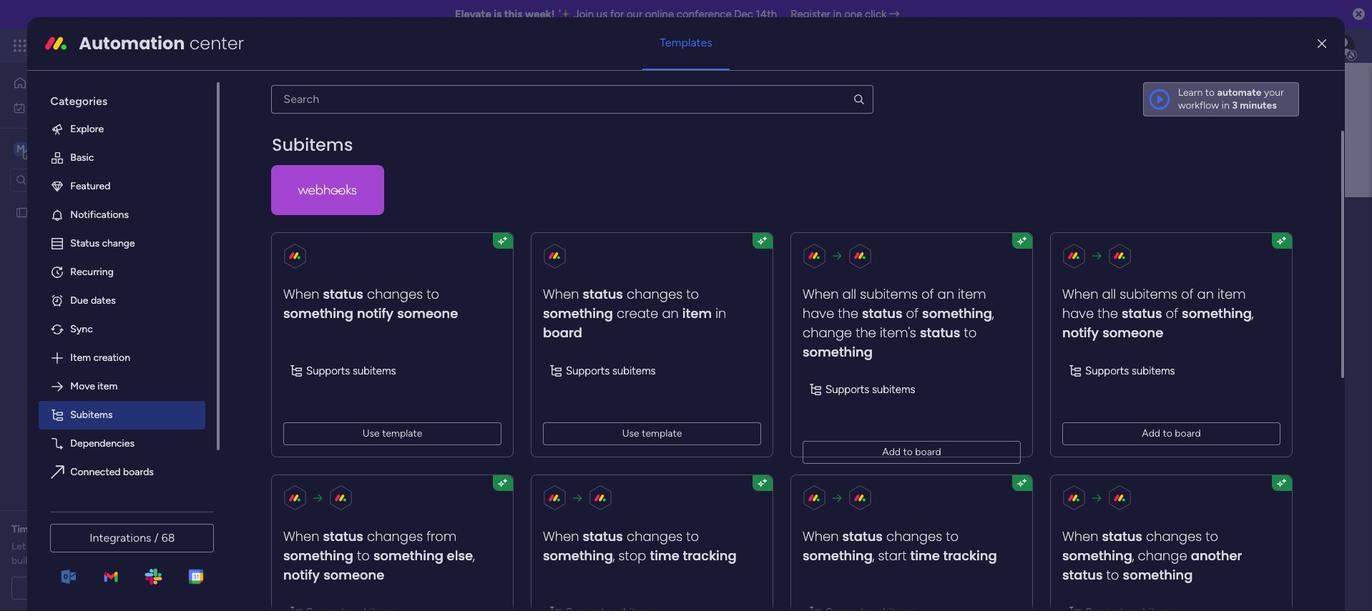 Task type: locate. For each thing, give the bounding box(es) containing it.
my
[[31, 101, 45, 113]]

status inside the when status changes to something , start time tracking
[[843, 528, 883, 545]]

1 vertical spatial notify
[[1063, 324, 1099, 342]]

2 use template from the left
[[622, 427, 682, 440]]

1 horizontal spatial use template button
[[543, 422, 762, 445]]

1 tracking from the left
[[683, 547, 737, 565]]

use template
[[363, 427, 423, 440], [622, 427, 682, 440]]

1 vertical spatial this
[[477, 323, 494, 335]]

change up to something
[[1138, 547, 1188, 565]]

review up the what
[[98, 524, 129, 536]]

0 horizontal spatial have
[[803, 305, 835, 323]]

add to board for rightmost the add to board button
[[1142, 427, 1201, 440]]

2 time from the left
[[911, 547, 940, 565]]

0 vertical spatial notify
[[357, 305, 394, 323]]

1 vertical spatial boards
[[123, 466, 154, 479]]

changes for change
[[1147, 528, 1202, 545]]

2 horizontal spatial someone
[[1103, 324, 1164, 342]]

conference
[[677, 8, 732, 21]]

all up , change the item's
[[843, 285, 857, 303]]

item
[[958, 285, 987, 303], [1218, 285, 1246, 303], [683, 305, 712, 323], [98, 381, 118, 393]]

featured
[[70, 180, 110, 192]]

1 when all subitems of an item have the from the left
[[803, 285, 987, 323]]

0 vertical spatial add
[[1142, 427, 1161, 440]]

1 vertical spatial subitems
[[70, 409, 113, 421]]

supports subitems down when status changes   to something create an item in board
[[566, 365, 656, 378]]

0 horizontal spatial tracking
[[683, 547, 737, 565]]

0 horizontal spatial notify
[[284, 566, 320, 584]]

my work
[[31, 101, 69, 113]]

0 vertical spatial subitems
[[272, 133, 353, 157]]

an
[[938, 285, 955, 303], [1198, 285, 1214, 303], [662, 305, 679, 323], [52, 524, 63, 536]]

creation
[[93, 352, 130, 364]]

main workspace inside workspace selection element
[[33, 142, 117, 156]]

in
[[833, 8, 842, 21], [1222, 99, 1230, 111], [716, 305, 727, 323], [467, 323, 475, 335]]

our up so
[[28, 541, 43, 553]]

status for when status changes from something to something else , notify someone
[[323, 528, 364, 545]]

of inside status of something , notify someone
[[1166, 305, 1179, 323]]

subitems up status of something , notify someone on the right
[[1120, 285, 1178, 303]]

0 vertical spatial change
[[102, 237, 135, 250]]

for right us
[[610, 8, 624, 21]]

to inside when status changes   to something create an item in board
[[687, 285, 699, 303]]

option
[[0, 200, 182, 202], [39, 487, 206, 516]]

1 vertical spatial add
[[883, 446, 901, 458]]

0 horizontal spatial main workspace
[[33, 142, 117, 156]]

1 horizontal spatial tracking
[[944, 547, 997, 565]]

changes for an
[[627, 285, 683, 303]]

boards up and
[[309, 288, 344, 302]]

for right time
[[37, 524, 50, 536]]

1 horizontal spatial use
[[622, 427, 640, 440]]

0 horizontal spatial use template
[[363, 427, 423, 440]]

changes up create
[[627, 285, 683, 303]]

2 have from the left
[[1063, 305, 1094, 323]]

0 horizontal spatial work
[[48, 101, 69, 113]]

1 vertical spatial someone
[[1103, 324, 1164, 342]]

supports subitems
[[306, 365, 396, 378], [566, 365, 656, 378], [1086, 365, 1176, 378], [826, 383, 916, 396]]

0 horizontal spatial subitems
[[70, 409, 113, 421]]

recurring
[[70, 266, 114, 278]]

0 vertical spatial main
[[33, 142, 58, 156]]

0 horizontal spatial our
[[28, 541, 43, 553]]

change for status change
[[102, 237, 135, 250]]

notify inside the when status changes from something to something else , notify someone
[[284, 566, 320, 584]]

featured option
[[39, 172, 206, 201]]

connected
[[70, 466, 121, 479]]

1 horizontal spatial have
[[1063, 305, 1094, 323]]

change inside when status changes to something , change
[[1138, 547, 1188, 565]]

changes inside when status changes   to something create an item in board
[[627, 285, 683, 303]]

this right is
[[504, 8, 523, 21]]

None search field
[[271, 85, 873, 114]]

add to board button
[[1063, 422, 1281, 445], [803, 441, 1021, 464]]

1 vertical spatial our
[[28, 541, 43, 553]]

test inside "list box"
[[34, 206, 52, 219]]

0 vertical spatial board
[[543, 324, 583, 342]]

supports
[[306, 365, 350, 378], [566, 365, 610, 378], [1086, 365, 1129, 378], [826, 383, 870, 396]]

subitems down status to something
[[872, 383, 916, 396]]

subitems inside option
[[70, 409, 113, 421]]

board for left the add to board button
[[916, 446, 942, 458]]

changes inside the when status changes to something , stop time tracking
[[627, 528, 683, 545]]

built
[[11, 555, 31, 567]]

option down featured on the left of page
[[0, 200, 182, 202]]

tracking inside the when status changes to something , start time tracking
[[944, 547, 997, 565]]

subitems
[[860, 285, 918, 303], [1120, 285, 1178, 303], [353, 365, 396, 378], [613, 365, 656, 378], [1132, 365, 1176, 378], [872, 383, 916, 396]]

0 vertical spatial our
[[627, 8, 643, 21]]

0 vertical spatial boards
[[309, 288, 344, 302]]

charge
[[97, 555, 128, 567]]

1 vertical spatial work
[[48, 101, 69, 113]]

schedule
[[47, 582, 89, 595]]

boards inside option
[[123, 466, 154, 479]]

1 use template button from the left
[[284, 422, 502, 445]]

0 vertical spatial someone
[[397, 305, 458, 323]]

0 vertical spatial work
[[116, 37, 141, 54]]

an inside when status changes   to something create an item in board
[[662, 305, 679, 323]]

boards for recent boards
[[309, 288, 344, 302]]

subitems
[[272, 133, 353, 157], [70, 409, 113, 421]]

0 horizontal spatial change
[[102, 237, 135, 250]]

1 use template from the left
[[363, 427, 423, 440]]

1 horizontal spatial board
[[916, 446, 942, 458]]

1 use from the left
[[363, 427, 380, 440]]

2 vertical spatial board
[[916, 446, 942, 458]]

something inside when status changes   to something create an item in board
[[543, 305, 613, 323]]

our left 'online'
[[627, 8, 643, 21]]

0 horizontal spatial add to board
[[883, 446, 942, 458]]

0 horizontal spatial all
[[843, 285, 857, 303]]

work inside button
[[48, 101, 69, 113]]

recently
[[428, 323, 464, 335]]

status for when status changes to something , change
[[1102, 528, 1143, 545]]

, inside , change the item's
[[993, 305, 994, 323]]

0 horizontal spatial add
[[883, 446, 901, 458]]

0 horizontal spatial test
[[34, 206, 52, 219]]

workspace selection element
[[14, 141, 119, 159]]

2 horizontal spatial change
[[1138, 547, 1188, 565]]

changes inside the when status changes to something , start time tracking
[[887, 528, 943, 545]]

subitems for someone
[[353, 365, 396, 378]]

when all subitems of an item have the
[[803, 285, 987, 323], [1063, 285, 1246, 323]]

option down connected boards
[[39, 487, 206, 516]]

1 vertical spatial main
[[357, 203, 412, 235]]

1 horizontal spatial add to board
[[1142, 427, 1201, 440]]

1 horizontal spatial test
[[294, 356, 313, 368]]

changes inside when status changes to something , change
[[1147, 528, 1202, 545]]

main
[[33, 142, 58, 156], [357, 203, 412, 235]]

status inside status to something
[[920, 324, 961, 342]]

1 have from the left
[[803, 305, 835, 323]]

categories list box
[[39, 82, 220, 516]]

1 template from the left
[[382, 427, 423, 440]]

for
[[610, 8, 624, 21], [37, 524, 50, 536]]

status
[[323, 285, 364, 303], [583, 285, 623, 303], [862, 305, 903, 323], [1122, 305, 1163, 323], [920, 324, 961, 342], [323, 528, 364, 545], [583, 528, 623, 545], [843, 528, 883, 545], [1102, 528, 1143, 545], [1063, 566, 1103, 584]]

sync
[[70, 323, 93, 335]]

and
[[303, 323, 320, 335]]

dashboards
[[322, 323, 374, 335]]

when status changes to something , start time tracking
[[803, 528, 997, 565]]

0 horizontal spatial for
[[37, 524, 50, 536]]

2 use from the left
[[622, 427, 640, 440]]

changes
[[367, 285, 423, 303], [627, 285, 683, 303], [367, 528, 423, 545], [627, 528, 683, 545], [887, 528, 943, 545], [1147, 528, 1202, 545]]

in inside when status changes   to something create an item in board
[[716, 305, 727, 323]]

help
[[1263, 576, 1289, 590]]

recent boards
[[270, 288, 344, 302]]

time for an expert review let our experts review what you've built so far. free of charge
[[11, 524, 167, 567]]

to inside the when status changes to something , start time tracking
[[946, 528, 959, 545]]

1 horizontal spatial boards
[[309, 288, 344, 302]]

0 horizontal spatial time
[[650, 547, 680, 565]]

status inside "when status changes   to something notify someone"
[[323, 285, 364, 303]]

1 vertical spatial option
[[39, 487, 206, 516]]

0 horizontal spatial use template button
[[284, 422, 502, 445]]

add for rightmost the add to board button
[[1142, 427, 1161, 440]]

status inside another status
[[1063, 566, 1103, 584]]

subitems option
[[39, 401, 206, 430]]

something inside "when status changes   to something notify someone"
[[284, 305, 354, 323]]

an right create
[[662, 305, 679, 323]]

1 vertical spatial change
[[803, 324, 852, 342]]

add
[[1142, 427, 1161, 440], [883, 446, 901, 458]]

1 horizontal spatial template
[[642, 427, 682, 440]]

when all subitems of an item have the for status
[[803, 285, 987, 323]]

2 horizontal spatial board
[[1175, 427, 1201, 440]]

when
[[284, 285, 320, 303], [543, 285, 579, 303], [803, 285, 839, 303], [1063, 285, 1099, 303], [284, 528, 320, 545], [543, 528, 579, 545], [803, 528, 839, 545], [1063, 528, 1099, 545]]

an up the experts
[[52, 524, 63, 536]]

someone
[[397, 305, 458, 323], [1103, 324, 1164, 342], [324, 566, 385, 584]]

start
[[879, 547, 907, 565]]

board for rightmost the add to board button
[[1175, 427, 1201, 440]]

time for , start
[[911, 547, 940, 565]]

supports subitems down status of something , notify someone on the right
[[1086, 365, 1176, 378]]

0 horizontal spatial use
[[363, 427, 380, 440]]

change inside option
[[102, 237, 135, 250]]

1 horizontal spatial notify
[[357, 305, 394, 323]]

item creation
[[70, 352, 130, 364]]

boards down dependencies option
[[123, 466, 154, 479]]

move item
[[70, 381, 118, 393]]

1 horizontal spatial our
[[627, 8, 643, 21]]

0 horizontal spatial someone
[[324, 566, 385, 584]]

2 vertical spatial change
[[1138, 547, 1188, 565]]

plans
[[270, 39, 293, 52]]

1 time from the left
[[650, 547, 680, 565]]

item's
[[880, 324, 917, 342]]

0 vertical spatial add to board
[[1142, 427, 1201, 440]]

1 horizontal spatial for
[[610, 8, 624, 21]]

test right public board image
[[34, 206, 52, 219]]

work right "my"
[[48, 101, 69, 113]]

2 when all subitems of an item have the from the left
[[1063, 285, 1246, 323]]

0 horizontal spatial this
[[477, 323, 494, 335]]

68
[[161, 532, 175, 545]]

change down "notifications" option
[[102, 237, 135, 250]]

0 vertical spatial main workspace
[[33, 142, 117, 156]]

work
[[116, 37, 141, 54], [48, 101, 69, 113]]

subitems down when status changes   to something create an item in board
[[613, 365, 656, 378]]

workflow
[[1178, 99, 1219, 111]]

2 vertical spatial notify
[[284, 566, 320, 584]]

subitems down you
[[353, 365, 396, 378]]

2 horizontal spatial notify
[[1063, 324, 1099, 342]]

status inside when status changes to something , change
[[1102, 528, 1143, 545]]

status inside status of something , notify someone
[[1122, 305, 1163, 323]]

integrations / 68
[[90, 532, 175, 545]]

another
[[1191, 547, 1243, 565]]

1 horizontal spatial add
[[1142, 427, 1161, 440]]

changes up you
[[367, 285, 423, 303]]

our
[[627, 8, 643, 21], [28, 541, 43, 553]]

connected boards option
[[39, 458, 206, 487]]

when inside the when status changes to something , start time tracking
[[803, 528, 839, 545]]

status inside the when status changes from something to something else , notify someone
[[323, 528, 364, 545]]

0 vertical spatial review
[[98, 524, 129, 536]]

template for someone
[[382, 427, 423, 440]]

to inside status to something
[[964, 324, 977, 342]]

changes for stop
[[627, 528, 683, 545]]

changes up stop
[[627, 528, 683, 545]]

changes inside the when status changes from something to something else , notify someone
[[367, 528, 423, 545]]

move item option
[[39, 373, 206, 401]]

workspace
[[61, 142, 117, 156], [418, 203, 541, 235], [496, 323, 544, 335]]

1 horizontal spatial all
[[1102, 285, 1117, 303]]

boards and dashboards you visited recently in this workspace
[[270, 323, 544, 335]]

test for public board icon
[[294, 356, 313, 368]]

changes up start
[[887, 528, 943, 545]]

time right stop
[[650, 547, 680, 565]]

1 horizontal spatial main workspace
[[357, 203, 541, 235]]

1 horizontal spatial subitems
[[272, 133, 353, 157]]

supports subitems for notify
[[1086, 365, 1176, 378]]

review up charge
[[81, 541, 111, 553]]

2 vertical spatial workspace
[[496, 323, 544, 335]]

1 horizontal spatial someone
[[397, 305, 458, 323]]

0 horizontal spatial template
[[382, 427, 423, 440]]

use template button for item
[[543, 422, 762, 445]]

2 use template button from the left
[[543, 422, 762, 445]]

change inside , change the item's
[[803, 324, 852, 342]]

of
[[922, 285, 934, 303], [1182, 285, 1194, 303], [906, 305, 919, 323], [1166, 305, 1179, 323], [85, 555, 95, 567]]

time right start
[[911, 547, 940, 565]]

help button
[[1251, 571, 1301, 595]]

time inside the when status changes to something , start time tracking
[[911, 547, 940, 565]]

2 tracking from the left
[[944, 547, 997, 565]]

all for status
[[843, 285, 857, 303]]

tracking inside the when status changes to something , stop time tracking
[[683, 547, 737, 565]]

supports subitems for someone
[[306, 365, 396, 378]]

1 all from the left
[[843, 285, 857, 303]]

, inside the when status changes to something , stop time tracking
[[613, 547, 615, 565]]

changes inside "when status changes   to something notify someone"
[[367, 285, 423, 303]]

to inside the when status changes to something , stop time tracking
[[687, 528, 699, 545]]

changes left from
[[367, 528, 423, 545]]

0 vertical spatial test
[[34, 206, 52, 219]]

move
[[70, 381, 95, 393]]

1 horizontal spatial when all subitems of an item have the
[[1063, 285, 1246, 323]]

when inside the when status changes from something to something else , notify someone
[[284, 528, 320, 545]]

0 horizontal spatial main
[[33, 142, 58, 156]]

work for monday
[[116, 37, 141, 54]]

this right recently
[[477, 323, 494, 335]]

explore option
[[39, 115, 206, 144]]

status inside when status changes   to something create an item in board
[[583, 285, 623, 303]]

have for status
[[803, 305, 835, 323]]

1 horizontal spatial time
[[911, 547, 940, 565]]

add for left the add to board button
[[883, 446, 901, 458]]

14th
[[756, 8, 777, 21]]

1 vertical spatial for
[[37, 524, 50, 536]]

supports subitems down dashboards
[[306, 365, 396, 378]]

change left item's
[[803, 324, 852, 342]]

use template button for someone
[[284, 422, 502, 445]]

time inside the when status changes to something , stop time tracking
[[650, 547, 680, 565]]

changes for start
[[887, 528, 943, 545]]

0 vertical spatial this
[[504, 8, 523, 21]]

1 vertical spatial test
[[294, 356, 313, 368]]

0 horizontal spatial board
[[543, 324, 583, 342]]

work right the monday
[[116, 37, 141, 54]]

to
[[1205, 86, 1215, 99], [427, 285, 440, 303], [687, 285, 699, 303], [964, 324, 977, 342], [1163, 427, 1173, 440], [904, 446, 913, 458], [687, 528, 699, 545], [946, 528, 959, 545], [1206, 528, 1219, 545], [357, 547, 370, 565], [1107, 566, 1120, 584]]

1 horizontal spatial change
[[803, 324, 852, 342]]

all up status of something , notify someone on the right
[[1102, 285, 1117, 303]]

status of something , notify someone
[[1063, 305, 1254, 342]]

1 vertical spatial add to board
[[883, 446, 942, 458]]

subitems down status of something , notify someone on the right
[[1132, 365, 1176, 378]]

supports subitems down status to something
[[826, 383, 916, 396]]

public board image
[[270, 354, 286, 370]]

tracking for when status changes to something , stop time tracking
[[683, 547, 737, 565]]

when inside "when status changes   to something notify someone"
[[284, 285, 320, 303]]

1 horizontal spatial use template
[[622, 427, 682, 440]]

our inside the time for an expert review let our experts review what you've built so far. free of charge
[[28, 541, 43, 553]]

board
[[543, 324, 583, 342], [1175, 427, 1201, 440], [916, 446, 942, 458]]

test right public board icon
[[294, 356, 313, 368]]

2 template from the left
[[642, 427, 682, 440]]

2 vertical spatial someone
[[324, 566, 385, 584]]

dates
[[91, 295, 116, 307]]

0 horizontal spatial boards
[[123, 466, 154, 479]]

template
[[382, 427, 423, 440], [642, 427, 682, 440]]

visited
[[396, 323, 425, 335]]

us
[[597, 8, 608, 21]]

something inside status of something , notify someone
[[1182, 305, 1252, 323]]

changes up another status
[[1147, 528, 1202, 545]]

0 horizontal spatial when all subitems of an item have the
[[803, 285, 987, 323]]

your
[[1264, 86, 1284, 99]]

tracking
[[683, 547, 737, 565], [944, 547, 997, 565]]

something
[[284, 305, 354, 323], [543, 305, 613, 323], [923, 305, 993, 323], [1182, 305, 1252, 323], [803, 343, 873, 361], [284, 547, 354, 565], [374, 547, 444, 565], [543, 547, 613, 565], [803, 547, 873, 565], [1063, 547, 1133, 565], [1123, 566, 1193, 584]]

1 vertical spatial board
[[1175, 427, 1201, 440]]

1 horizontal spatial work
[[116, 37, 141, 54]]

the inside , change the item's
[[856, 324, 877, 342]]

2 all from the left
[[1102, 285, 1117, 303]]

connected boards
[[70, 466, 154, 479]]

the for notify
[[1098, 305, 1119, 323]]

, inside the when status changes to something , start time tracking
[[873, 547, 875, 565]]

status inside the when status changes to something , stop time tracking
[[583, 528, 623, 545]]



Task type: vqa. For each thing, say whether or not it's contained in the screenshot.
'All' to the left
yes



Task type: describe. For each thing, give the bounding box(es) containing it.
use for item
[[622, 427, 640, 440]]

use template for item
[[622, 427, 682, 440]]

notifications
[[70, 209, 129, 221]]

status for another status
[[1063, 566, 1103, 584]]

to something
[[1103, 566, 1193, 584]]

when status changes   to something create an item in board
[[543, 285, 727, 342]]

test for public board image
[[34, 206, 52, 219]]

public board image
[[15, 206, 29, 219]]

schedule a meeting
[[47, 582, 136, 595]]

item creation option
[[39, 344, 206, 373]]

integrations
[[90, 532, 151, 545]]

the for status
[[838, 305, 859, 323]]

a
[[91, 582, 96, 595]]

supports for item
[[566, 365, 610, 378]]

center
[[189, 31, 244, 55]]

notifications option
[[39, 201, 206, 230]]

due dates option
[[39, 287, 206, 315]]

have for notify
[[1063, 305, 1094, 323]]

when status changes from something to something else , notify someone
[[284, 528, 475, 584]]

subitems up , change the item's
[[860, 285, 918, 303]]

elevate
[[455, 8, 491, 21]]

time for , stop
[[650, 547, 680, 565]]

test list box
[[0, 197, 182, 418]]

main inside workspace selection element
[[33, 142, 58, 156]]

basic
[[70, 152, 94, 164]]

use for someone
[[363, 427, 380, 440]]

schedule a meeting button
[[11, 577, 171, 600]]

for inside the time for an expert review let our experts review what you've built so far. free of charge
[[37, 524, 50, 536]]

, change the item's
[[803, 305, 994, 342]]

Main workspace field
[[353, 203, 1314, 235]]

brad klo image
[[1332, 34, 1355, 57]]

notify inside "when status changes   to something notify someone"
[[357, 305, 394, 323]]

1 vertical spatial workspace
[[418, 203, 541, 235]]

boards
[[270, 323, 301, 335]]

your workflow in
[[1178, 86, 1284, 111]]

search image
[[853, 93, 865, 106]]

to inside the when status changes from something to something else , notify someone
[[357, 547, 370, 565]]

free
[[63, 555, 83, 567]]

is
[[494, 8, 502, 21]]

click
[[865, 8, 887, 21]]

members
[[361, 288, 409, 302]]

something inside the when status changes to something , stop time tracking
[[543, 547, 613, 565]]

1 horizontal spatial this
[[504, 8, 523, 21]]

register in one click →
[[791, 8, 900, 21]]

see plans
[[250, 39, 293, 52]]

status for when status changes   to something notify someone
[[323, 285, 364, 303]]

0 vertical spatial option
[[0, 200, 182, 202]]

3
[[1232, 99, 1238, 111]]

online
[[645, 8, 674, 21]]

someone inside status of something , notify someone
[[1103, 324, 1164, 342]]

✨
[[558, 8, 571, 21]]

monday
[[64, 37, 113, 54]]

status of something
[[862, 305, 993, 323]]

integrations / 68 button
[[50, 524, 214, 553]]

/
[[154, 532, 159, 545]]

an up status of something , notify someone on the right
[[1198, 285, 1214, 303]]

work for my
[[48, 101, 69, 113]]

0 horizontal spatial add to board button
[[803, 441, 1021, 464]]

changes for someone
[[367, 285, 423, 303]]

changes for something
[[367, 528, 423, 545]]

supports for someone
[[306, 365, 350, 378]]

learn
[[1178, 86, 1203, 99]]

status for when status changes to something , stop time tracking
[[583, 528, 623, 545]]

Search for a column type search field
[[271, 85, 873, 114]]

subitems for notify
[[1132, 365, 1176, 378]]

subitems for status
[[872, 383, 916, 396]]

permissions
[[426, 288, 487, 302]]

when status changes to something , change
[[1063, 528, 1219, 565]]

dependencies option
[[39, 430, 206, 458]]

meeting
[[99, 582, 136, 595]]

sync option
[[39, 315, 206, 344]]

automate
[[1217, 86, 1262, 99]]

learn to automate
[[1178, 86, 1262, 99]]

change for , change the item's
[[803, 324, 852, 342]]

automation center
[[79, 31, 244, 55]]

, inside status of something , notify someone
[[1252, 305, 1254, 323]]

all for notify
[[1102, 285, 1117, 303]]

an inside the time for an expert review let our experts review what you've built so far. free of charge
[[52, 524, 63, 536]]

board inside when status changes   to something create an item in board
[[543, 324, 583, 342]]

0 vertical spatial workspace
[[61, 142, 117, 156]]

due dates
[[70, 295, 116, 307]]

home button
[[9, 72, 154, 94]]

register
[[791, 8, 831, 21]]

add to board for left the add to board button
[[883, 446, 942, 458]]

of inside the time for an expert review let our experts review what you've built so far. free of charge
[[85, 555, 95, 567]]

m
[[16, 143, 25, 155]]

when inside when status changes   to something create an item in board
[[543, 285, 579, 303]]

in inside the your workflow in
[[1222, 99, 1230, 111]]

someone inside the when status changes from something to something else , notify someone
[[324, 566, 385, 584]]

to inside "when status changes   to something notify someone"
[[427, 285, 440, 303]]

experts
[[46, 541, 79, 553]]

template for item
[[642, 427, 682, 440]]

1 vertical spatial main workspace
[[357, 203, 541, 235]]

monday work management
[[64, 37, 222, 54]]

status for when status changes to something , start time tracking
[[843, 528, 883, 545]]

, inside the when status changes from something to something else , notify someone
[[473, 547, 475, 565]]

let
[[11, 541, 26, 553]]

1 horizontal spatial add to board button
[[1063, 422, 1281, 445]]

status for when status changes   to something create an item in board
[[583, 285, 623, 303]]

1 horizontal spatial main
[[357, 203, 412, 235]]

item inside when status changes   to something create an item in board
[[683, 305, 712, 323]]

status change option
[[39, 230, 206, 258]]

someone inside "when status changes   to something notify someone"
[[397, 305, 458, 323]]

0 vertical spatial for
[[610, 8, 624, 21]]

categories heading
[[39, 82, 206, 115]]

an up status of something
[[938, 285, 955, 303]]

due
[[70, 295, 88, 307]]

one
[[844, 8, 862, 21]]

something inside status to something
[[803, 343, 873, 361]]

supports subitems for item
[[566, 365, 656, 378]]

what
[[113, 541, 136, 553]]

explore
[[70, 123, 104, 135]]

test link
[[249, 342, 957, 383]]

recurring option
[[39, 258, 206, 287]]

automation
[[79, 31, 185, 55]]

when all subitems of an item have the for notify
[[1063, 285, 1246, 323]]

home
[[33, 77, 60, 89]]

when inside the when status changes to something , stop time tracking
[[543, 528, 579, 545]]

3 minutes
[[1232, 99, 1277, 111]]

boards for connected boards
[[123, 466, 154, 479]]

use template for someone
[[363, 427, 423, 440]]

elevate is this week! ✨ join us for our online conference dec 14th
[[455, 8, 777, 21]]

you
[[377, 323, 393, 335]]

subitems for item
[[613, 365, 656, 378]]

management
[[144, 37, 222, 54]]

stop
[[619, 547, 647, 565]]

when inside when status changes to something , change
[[1063, 528, 1099, 545]]

dependencies
[[70, 438, 135, 450]]

register in one click → link
[[791, 8, 900, 21]]

recent
[[270, 288, 306, 302]]

create
[[617, 305, 659, 323]]

supports for status
[[826, 383, 870, 396]]

status
[[70, 237, 99, 250]]

dec
[[734, 8, 753, 21]]

so
[[34, 555, 44, 567]]

basic option
[[39, 144, 206, 172]]

expert
[[66, 524, 96, 536]]

supports for notify
[[1086, 365, 1129, 378]]

when status changes to something , stop time tracking
[[543, 528, 737, 565]]

something inside when status changes to something , change
[[1063, 547, 1133, 565]]

select product image
[[13, 39, 27, 53]]

automation  center image
[[45, 32, 68, 55]]

see
[[250, 39, 267, 52]]

notify inside status of something , notify someone
[[1063, 324, 1099, 342]]

minutes
[[1240, 99, 1277, 111]]

item inside option
[[98, 381, 118, 393]]

workspace image
[[14, 141, 28, 157]]

my work button
[[9, 96, 154, 119]]

else
[[447, 547, 473, 565]]

1 vertical spatial review
[[81, 541, 111, 553]]

week!
[[525, 8, 555, 21]]

see plans button
[[231, 35, 300, 57]]

Search in workspace field
[[30, 172, 119, 188]]

, inside when status changes to something , change
[[1133, 547, 1135, 565]]

tracking for when status changes to something , start time tracking
[[944, 547, 997, 565]]

to inside when status changes to something , change
[[1206, 528, 1219, 545]]

categories
[[50, 94, 107, 108]]

supports subitems for status
[[826, 383, 916, 396]]

from
[[427, 528, 457, 545]]

something inside the when status changes to something , start time tracking
[[803, 547, 873, 565]]



